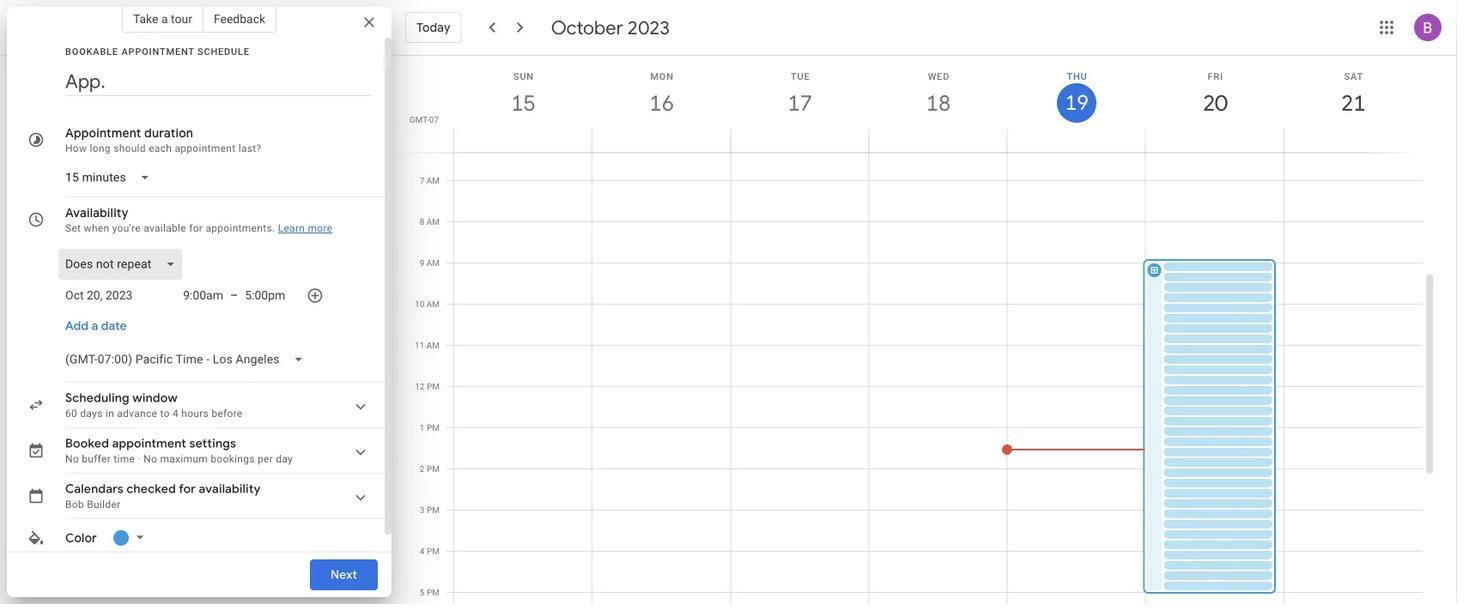 Task type: describe. For each thing, give the bounding box(es) containing it.
each
[[149, 143, 172, 155]]

appointment
[[65, 125, 141, 141]]

2
[[420, 464, 425, 475]]

availability set when you're available for appointments. learn more
[[65, 205, 333, 235]]

more
[[308, 223, 333, 235]]

7 am
[[420, 176, 440, 186]]

thursday, october 19, today element
[[1058, 83, 1097, 123]]

settings
[[189, 436, 236, 452]]

wed 18
[[926, 71, 950, 117]]

wed
[[928, 71, 950, 82]]

Add title text field
[[65, 69, 371, 94]]

add a date
[[65, 319, 127, 334]]

a for date
[[92, 319, 98, 334]]

day
[[276, 454, 293, 466]]

am for 10 am
[[427, 299, 440, 310]]

monday, october 16 element
[[642, 83, 682, 123]]

9 am
[[420, 258, 440, 268]]

how
[[65, 143, 87, 155]]

appointments.
[[206, 223, 275, 235]]

am for 11 am
[[427, 341, 440, 351]]

am for 7 am
[[427, 176, 440, 186]]

mon
[[651, 71, 674, 82]]

11 am
[[415, 341, 440, 351]]

appointment inside booked appointment settings no buffer time · no maximum bookings per day
[[112, 436, 186, 452]]

add a date button
[[58, 311, 134, 342]]

20
[[1202, 89, 1227, 117]]

feedback button
[[204, 5, 277, 33]]

advance
[[117, 408, 157, 420]]

bookable
[[65, 46, 118, 57]]

last?
[[239, 143, 262, 155]]

tuesday, october 17 element
[[781, 83, 820, 123]]

thu
[[1067, 71, 1088, 82]]

per
[[258, 454, 273, 466]]

4 inside scheduling window 60 days in advance to 4 hours before
[[173, 408, 179, 420]]

am for 9 am
[[427, 258, 440, 268]]

sun
[[514, 71, 534, 82]]

19 column header
[[1007, 56, 1147, 152]]

21 column header
[[1284, 56, 1423, 152]]

today button
[[405, 7, 462, 48]]

next button
[[310, 555, 378, 596]]

saturday, october 21 element
[[1335, 83, 1374, 123]]

take a tour
[[133, 12, 192, 26]]

friday, october 20 element
[[1196, 83, 1236, 123]]

scheduling
[[65, 391, 130, 406]]

21
[[1341, 89, 1365, 117]]

to
[[160, 408, 170, 420]]

1 pm
[[420, 423, 440, 433]]

2023
[[628, 15, 670, 40]]

fri 20
[[1202, 71, 1227, 117]]

1 no from the left
[[65, 454, 79, 466]]

color
[[65, 531, 97, 546]]

1
[[420, 423, 425, 433]]

07
[[429, 114, 439, 125]]

5
[[420, 588, 425, 598]]

Start time text field
[[175, 285, 223, 306]]

bob
[[65, 499, 84, 511]]

hours
[[182, 408, 209, 420]]

take a tour button
[[122, 5, 204, 33]]

·
[[138, 454, 141, 466]]

60
[[65, 408, 77, 420]]

11
[[415, 341, 425, 351]]

17 column header
[[730, 56, 870, 152]]

pm for 5 pm
[[427, 588, 440, 598]]

5 pm
[[420, 588, 440, 598]]

feedback
[[214, 12, 266, 26]]

–
[[230, 288, 238, 303]]

gmt-
[[410, 114, 429, 125]]

sat
[[1345, 71, 1364, 82]]

builder
[[87, 499, 121, 511]]

availability
[[65, 205, 128, 221]]

available
[[144, 223, 186, 235]]

appointment inside appointment duration how long should each appointment last?
[[175, 143, 236, 155]]

End time text field
[[245, 285, 293, 306]]

days
[[80, 408, 103, 420]]

tue
[[791, 71, 811, 82]]

when
[[84, 223, 109, 235]]

15
[[510, 89, 535, 117]]

next
[[331, 568, 357, 583]]



Task type: locate. For each thing, give the bounding box(es) containing it.
booked
[[65, 436, 109, 452]]

3 pm from the top
[[427, 464, 440, 475]]

10 am
[[415, 299, 440, 310]]

for down maximum
[[179, 482, 196, 497]]

duration
[[144, 125, 193, 141]]

maximum
[[160, 454, 208, 466]]

8 am
[[420, 217, 440, 227]]

date
[[101, 319, 127, 334]]

schedule
[[198, 46, 250, 57]]

Date text field
[[65, 285, 133, 306]]

8
[[420, 217, 425, 227]]

5 pm from the top
[[427, 547, 440, 557]]

pm right "12" at the bottom left of page
[[427, 382, 440, 392]]

12 pm
[[415, 382, 440, 392]]

15 column header
[[454, 56, 593, 152]]

0 vertical spatial a
[[161, 12, 168, 26]]

4 am from the top
[[427, 299, 440, 310]]

for right available on the top
[[189, 223, 203, 235]]

9
[[420, 258, 425, 268]]

1 vertical spatial 4
[[420, 547, 425, 557]]

5 am from the top
[[427, 341, 440, 351]]

1 pm from the top
[[427, 382, 440, 392]]

october 2023
[[551, 15, 670, 40]]

12
[[415, 382, 425, 392]]

long
[[90, 143, 111, 155]]

am right 7
[[427, 176, 440, 186]]

tue 17
[[787, 71, 812, 117]]

1 horizontal spatial 4
[[420, 547, 425, 557]]

calendars checked for availability bob builder
[[65, 482, 261, 511]]

sun 15
[[510, 71, 535, 117]]

booked appointment settings no buffer time · no maximum bookings per day
[[65, 436, 293, 466]]

18 column header
[[869, 56, 1008, 152]]

a inside button
[[161, 12, 168, 26]]

learn more link
[[278, 223, 333, 235]]

appointment up ·
[[112, 436, 186, 452]]

gmt-07
[[410, 114, 439, 125]]

window
[[133, 391, 178, 406]]

pm right 1
[[427, 423, 440, 433]]

am right 10
[[427, 299, 440, 310]]

appointment duration how long should each appointment last?
[[65, 125, 262, 155]]

0 horizontal spatial no
[[65, 454, 79, 466]]

pm right 2
[[427, 464, 440, 475]]

1 vertical spatial for
[[179, 482, 196, 497]]

mon 16
[[649, 71, 674, 117]]

pm right 3
[[427, 506, 440, 516]]

a inside button
[[92, 319, 98, 334]]

set
[[65, 223, 81, 235]]

4 pm
[[420, 547, 440, 557]]

no right ·
[[144, 454, 157, 466]]

a right the add
[[92, 319, 98, 334]]

19
[[1065, 89, 1088, 116]]

am right 8 on the left top of the page
[[427, 217, 440, 227]]

0 vertical spatial for
[[189, 223, 203, 235]]

0 vertical spatial 4
[[173, 408, 179, 420]]

4 inside grid
[[420, 547, 425, 557]]

am for 8 am
[[427, 217, 440, 227]]

4 down 3
[[420, 547, 425, 557]]

you're
[[112, 223, 141, 235]]

should
[[114, 143, 146, 155]]

17
[[787, 89, 812, 117]]

1 horizontal spatial no
[[144, 454, 157, 466]]

scheduling window 60 days in advance to 4 hours before
[[65, 391, 243, 420]]

appointment
[[175, 143, 236, 155], [112, 436, 186, 452]]

4
[[173, 408, 179, 420], [420, 547, 425, 557]]

16
[[649, 89, 673, 117]]

pm for 3 pm
[[427, 506, 440, 516]]

pm for 12 pm
[[427, 382, 440, 392]]

bookings
[[211, 454, 255, 466]]

4 pm from the top
[[427, 506, 440, 516]]

before
[[212, 408, 243, 420]]

7
[[420, 176, 425, 186]]

1 am from the top
[[427, 176, 440, 186]]

None field
[[58, 162, 164, 193], [58, 249, 189, 280], [58, 344, 318, 375], [58, 162, 164, 193], [58, 249, 189, 280], [58, 344, 318, 375]]

sunday, october 15 element
[[504, 83, 543, 123]]

am
[[427, 176, 440, 186], [427, 217, 440, 227], [427, 258, 440, 268], [427, 299, 440, 310], [427, 341, 440, 351]]

am right 9
[[427, 258, 440, 268]]

pm for 1 pm
[[427, 423, 440, 433]]

pm down 3 pm
[[427, 547, 440, 557]]

appointment down duration
[[175, 143, 236, 155]]

no
[[65, 454, 79, 466], [144, 454, 157, 466]]

16 column header
[[592, 56, 731, 152]]

2 pm from the top
[[427, 423, 440, 433]]

3
[[420, 506, 425, 516]]

pm for 4 pm
[[427, 547, 440, 557]]

time
[[114, 454, 135, 466]]

bookable appointment schedule
[[65, 46, 250, 57]]

checked
[[127, 482, 176, 497]]

no down the booked in the left bottom of the page
[[65, 454, 79, 466]]

2 no from the left
[[144, 454, 157, 466]]

10
[[415, 299, 425, 310]]

grid
[[399, 56, 1437, 605]]

am right 11
[[427, 341, 440, 351]]

2 am from the top
[[427, 217, 440, 227]]

today
[[417, 20, 451, 35]]

3 pm
[[420, 506, 440, 516]]

1 horizontal spatial a
[[161, 12, 168, 26]]

0 horizontal spatial 4
[[173, 408, 179, 420]]

2 pm
[[420, 464, 440, 475]]

add
[[65, 319, 89, 334]]

pm right 5
[[427, 588, 440, 598]]

for inside availability set when you're available for appointments. learn more
[[189, 223, 203, 235]]

20 column header
[[1146, 56, 1285, 152]]

wednesday, october 18 element
[[919, 83, 959, 123]]

0 vertical spatial appointment
[[175, 143, 236, 155]]

a for tour
[[161, 12, 168, 26]]

for
[[189, 223, 203, 235], [179, 482, 196, 497]]

in
[[106, 408, 114, 420]]

thu 19
[[1065, 71, 1088, 116]]

for inside calendars checked for availability bob builder
[[179, 482, 196, 497]]

take
[[133, 12, 158, 26]]

18
[[926, 89, 950, 117]]

learn
[[278, 223, 305, 235]]

sat 21
[[1341, 71, 1365, 117]]

0 horizontal spatial a
[[92, 319, 98, 334]]

october
[[551, 15, 624, 40]]

1 vertical spatial a
[[92, 319, 98, 334]]

grid containing 15
[[399, 56, 1437, 605]]

6 pm from the top
[[427, 588, 440, 598]]

1 vertical spatial appointment
[[112, 436, 186, 452]]

3 am from the top
[[427, 258, 440, 268]]

4 right to
[[173, 408, 179, 420]]

buffer
[[82, 454, 111, 466]]

pm for 2 pm
[[427, 464, 440, 475]]

fri
[[1208, 71, 1224, 82]]

appointment
[[122, 46, 195, 57]]

a left "tour"
[[161, 12, 168, 26]]



Task type: vqa. For each thing, say whether or not it's contained in the screenshot.
19 element
no



